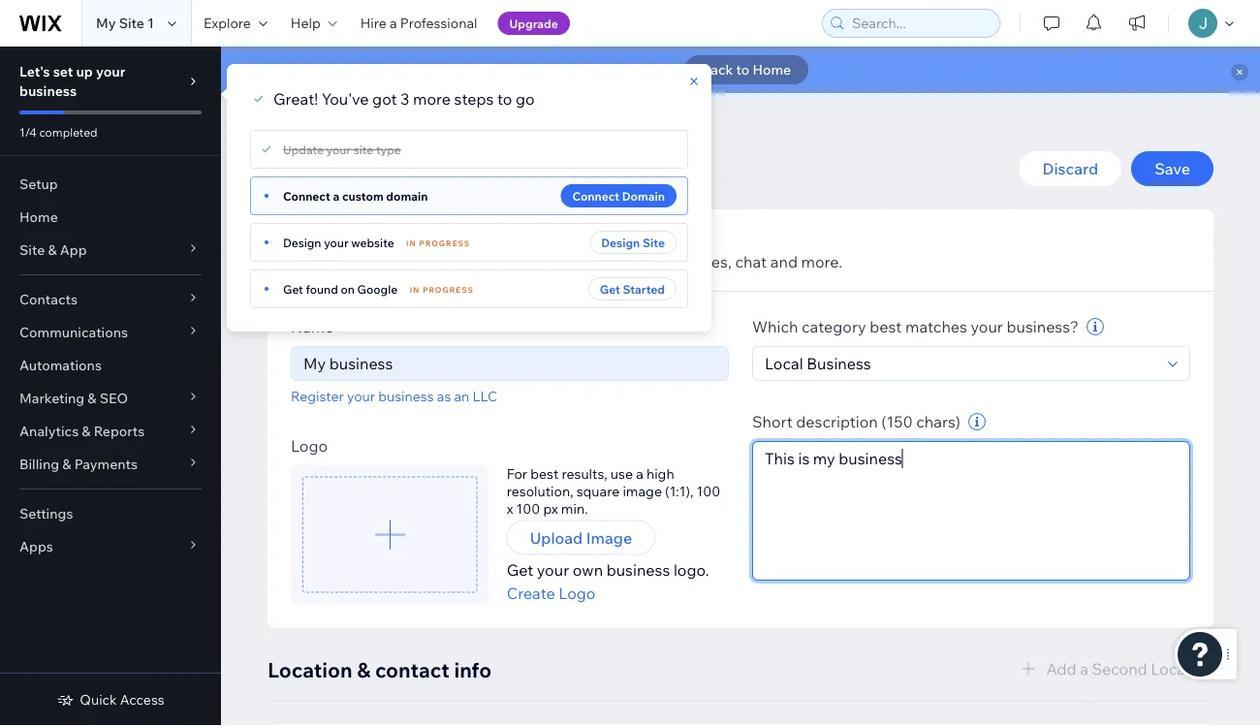 Task type: locate. For each thing, give the bounding box(es) containing it.
0 horizontal spatial 100
[[516, 500, 540, 517]]

2 vertical spatial a
[[636, 465, 644, 482]]

site left app
[[19, 241, 45, 258]]

high
[[647, 465, 675, 482]]

1 vertical spatial in
[[410, 285, 420, 295]]

100 right the (1:1),
[[697, 482, 721, 499]]

best inside for best results, use a high resolution, square image (1:1), 100 x 100 px min.
[[531, 465, 559, 482]]

chat
[[735, 252, 767, 272]]

a right hire
[[390, 15, 397, 32]]

1 vertical spatial home
[[19, 208, 58, 225]]

profile your profile is what people will see on search results, invoices, chat and more.
[[291, 227, 843, 272]]

business info up domain
[[303, 152, 476, 186]]

my site 1
[[96, 15, 154, 32]]

upgrade button
[[498, 12, 570, 35]]

1 vertical spatial business
[[303, 152, 419, 186]]

on right found
[[341, 282, 355, 296]]

results,
[[614, 252, 666, 272], [562, 465, 608, 482]]

settings up update
[[268, 122, 321, 139]]

& left app
[[48, 241, 57, 258]]

business inside let's set up your business
[[19, 82, 77, 99]]

and
[[771, 252, 798, 272]]

your up enter your business or website type field
[[971, 317, 1004, 337]]

site
[[119, 15, 144, 32], [643, 235, 665, 250], [19, 241, 45, 258]]

1 horizontal spatial design
[[602, 235, 640, 250]]

info up domain
[[425, 152, 476, 186]]

0 horizontal spatial a
[[333, 189, 340, 203]]

more.
[[802, 252, 843, 272]]

& inside "popup button"
[[88, 390, 97, 407]]

in progress
[[406, 239, 471, 248], [410, 285, 474, 295]]

short
[[753, 412, 793, 432]]

automations link
[[0, 349, 221, 382]]

your for get your own business logo. create logo
[[537, 560, 569, 579]]

2 vertical spatial business
[[607, 560, 670, 579]]

business up custom
[[303, 152, 419, 186]]

1
[[147, 15, 154, 32]]

business info button
[[352, 116, 456, 145]]

back to home alert
[[221, 47, 1261, 93]]

1 horizontal spatial to
[[737, 61, 750, 78]]

matches
[[906, 317, 968, 337]]

0 vertical spatial on
[[541, 252, 559, 272]]

0 horizontal spatial best
[[531, 465, 559, 482]]

1 vertical spatial settings
[[19, 505, 73, 522]]

1 vertical spatial logo
[[559, 583, 596, 603]]

create
[[507, 583, 555, 603]]

chars)
[[917, 412, 961, 432]]

quick
[[80, 691, 117, 708]]

register your business as an llc link
[[291, 387, 497, 405]]

logo.
[[674, 560, 710, 579]]

1 horizontal spatial logo
[[559, 583, 596, 603]]

1 vertical spatial best
[[531, 465, 559, 482]]

connect left domain
[[573, 189, 620, 203]]

register
[[291, 387, 344, 404]]

automations
[[19, 357, 102, 374]]

0 vertical spatial info
[[421, 122, 446, 139]]

to left "go" on the left top of page
[[497, 89, 512, 109]]

0 horizontal spatial get
[[283, 282, 303, 296]]

best up resolution,
[[531, 465, 559, 482]]

analytics & reports button
[[0, 415, 221, 448]]

2 horizontal spatial business
[[607, 560, 670, 579]]

register your business as an llc
[[291, 387, 497, 404]]

design up your
[[283, 235, 321, 250]]

let's set up your business
[[19, 63, 125, 99]]

a inside for best results, use a high resolution, square image (1:1), 100 x 100 px min.
[[636, 465, 644, 482]]

your left site
[[326, 142, 351, 157]]

0 horizontal spatial home
[[19, 208, 58, 225]]

progress
[[419, 239, 471, 248], [423, 285, 474, 295]]

design up search
[[602, 235, 640, 250]]

a for custom
[[333, 189, 340, 203]]

2 horizontal spatial site
[[643, 235, 665, 250]]

& left "contact" on the left of the page
[[357, 657, 371, 683]]

x
[[507, 500, 513, 517]]

business
[[19, 82, 77, 99], [378, 387, 434, 404], [607, 560, 670, 579]]

2 design from the left
[[602, 235, 640, 250]]

site up 'started'
[[643, 235, 665, 250]]

& for site
[[48, 241, 57, 258]]

& left seo at bottom left
[[88, 390, 97, 407]]

on right see
[[541, 252, 559, 272]]

in progress up the "people"
[[406, 239, 471, 248]]

home down setup at the top left of the page
[[19, 208, 58, 225]]

0 vertical spatial best
[[870, 317, 902, 337]]

profile
[[291, 227, 346, 249]]

site for my
[[119, 15, 144, 32]]

& left "reports"
[[82, 423, 91, 440]]

save
[[1155, 159, 1191, 178]]

info inside button
[[421, 122, 446, 139]]

business info up type
[[361, 122, 446, 139]]

a left custom
[[333, 189, 340, 203]]

& for billing
[[62, 456, 71, 473]]

site & app
[[19, 241, 87, 258]]

sidebar element
[[0, 47, 221, 726]]

your right register
[[347, 387, 375, 404]]

marketing & seo button
[[0, 382, 221, 415]]

1 vertical spatial to
[[497, 89, 512, 109]]

1 horizontal spatial connect
[[573, 189, 620, 203]]

1 vertical spatial business
[[378, 387, 434, 404]]

reports
[[94, 423, 145, 440]]

website
[[351, 235, 394, 250]]

your right up
[[96, 63, 125, 80]]

px
[[543, 500, 558, 517]]

get inside get your own business logo. create logo
[[507, 560, 534, 579]]

0 vertical spatial business info
[[361, 122, 446, 139]]

settings
[[268, 122, 321, 139], [19, 505, 73, 522]]

connect up "profile" at the top left
[[283, 189, 330, 203]]

billing
[[19, 456, 59, 473]]

best left the matches
[[870, 317, 902, 337]]

0 horizontal spatial results,
[[562, 465, 608, 482]]

a up image
[[636, 465, 644, 482]]

site inside button
[[643, 235, 665, 250]]

1 vertical spatial progress
[[423, 285, 474, 295]]

communications
[[19, 324, 128, 341]]

progress down the "people"
[[423, 285, 474, 295]]

design inside button
[[602, 235, 640, 250]]

back to home
[[702, 61, 792, 78]]

1 vertical spatial on
[[341, 282, 355, 296]]

connect inside button
[[573, 189, 620, 203]]

your inside get your own business logo. create logo
[[537, 560, 569, 579]]

100 right x
[[516, 500, 540, 517]]

invoices,
[[670, 252, 732, 272]]

logo
[[291, 436, 328, 455], [559, 583, 596, 603]]

2 horizontal spatial get
[[600, 282, 620, 296]]

back to home button
[[684, 55, 809, 84]]

0 vertical spatial in
[[406, 239, 417, 248]]

get for get your own business logo. create logo
[[507, 560, 534, 579]]

&
[[48, 241, 57, 258], [88, 390, 97, 407], [82, 423, 91, 440], [62, 456, 71, 473], [357, 657, 371, 683]]

llc
[[473, 387, 497, 404]]

an
[[454, 387, 470, 404]]

your up create logo 'button'
[[537, 560, 569, 579]]

get up create
[[507, 560, 534, 579]]

0 horizontal spatial settings
[[19, 505, 73, 522]]

in
[[406, 239, 417, 248], [410, 285, 420, 295]]

in progress down the "people"
[[410, 285, 474, 295]]

1 horizontal spatial a
[[390, 15, 397, 32]]

1 horizontal spatial site
[[119, 15, 144, 32]]

profile
[[327, 252, 373, 272]]

hire a professional link
[[349, 0, 489, 47]]

(1:1),
[[665, 482, 694, 499]]

home inside button
[[753, 61, 792, 78]]

up
[[76, 63, 93, 80]]

0 vertical spatial results,
[[614, 252, 666, 272]]

1 horizontal spatial home
[[753, 61, 792, 78]]

get left found
[[283, 282, 303, 296]]

in for design your website
[[406, 239, 417, 248]]

& for marketing
[[88, 390, 97, 407]]

a inside hire a professional link
[[390, 15, 397, 32]]

people
[[431, 252, 481, 272]]

in up what
[[406, 239, 417, 248]]

your up profile
[[324, 235, 349, 250]]

info down more on the top
[[421, 122, 446, 139]]

steps
[[454, 89, 494, 109]]

0 vertical spatial logo
[[291, 436, 328, 455]]

hire
[[360, 15, 387, 32]]

settings inside sidebar element
[[19, 505, 73, 522]]

0 horizontal spatial to
[[497, 89, 512, 109]]

setup link
[[0, 168, 221, 201]]

0 vertical spatial in progress
[[406, 239, 471, 248]]

settings up apps
[[19, 505, 73, 522]]

1 vertical spatial results,
[[562, 465, 608, 482]]

0 horizontal spatial site
[[19, 241, 45, 258]]

settings for settings button
[[268, 122, 321, 139]]

business left as
[[378, 387, 434, 404]]

0 vertical spatial business
[[19, 82, 77, 99]]

logo down own
[[559, 583, 596, 603]]

logo down register
[[291, 436, 328, 455]]

0 vertical spatial settings
[[268, 122, 321, 139]]

resolution,
[[507, 482, 574, 499]]

app
[[60, 241, 87, 258]]

on inside profile your profile is what people will see on search results, invoices, chat and more.
[[541, 252, 559, 272]]

business down image
[[607, 560, 670, 579]]

0 horizontal spatial connect
[[283, 189, 330, 203]]

1 horizontal spatial on
[[541, 252, 559, 272]]

get for get found on google
[[283, 282, 303, 296]]

results, down design site at top
[[614, 252, 666, 272]]

get left 'started'
[[600, 282, 620, 296]]

save button
[[1132, 151, 1214, 186]]

& for analytics
[[82, 423, 91, 440]]

business down let's
[[19, 82, 77, 99]]

home right back
[[753, 61, 792, 78]]

settings link
[[0, 497, 221, 530]]

business up type
[[361, 122, 418, 139]]

upload
[[530, 528, 583, 547]]

business inside get your own business logo. create logo
[[607, 560, 670, 579]]

2 horizontal spatial a
[[636, 465, 644, 482]]

search
[[563, 252, 611, 272]]

1 horizontal spatial results,
[[614, 252, 666, 272]]

image
[[623, 482, 662, 499]]

design for design site
[[602, 235, 640, 250]]

0 vertical spatial business
[[361, 122, 418, 139]]

0 horizontal spatial design
[[283, 235, 321, 250]]

type
[[376, 142, 401, 157]]

info
[[421, 122, 446, 139], [425, 152, 476, 186]]

get inside button
[[600, 282, 620, 296]]

connect for connect domain
[[573, 189, 620, 203]]

short description (150 chars)
[[753, 412, 961, 432]]

1 connect from the left
[[283, 189, 330, 203]]

progress up the "people"
[[419, 239, 471, 248]]

1 vertical spatial in progress
[[410, 285, 474, 295]]

0 horizontal spatial business
[[19, 82, 77, 99]]

0 vertical spatial to
[[737, 61, 750, 78]]

2 connect from the left
[[573, 189, 620, 203]]

settings inside button
[[268, 122, 321, 139]]

analytics
[[19, 423, 79, 440]]

apps
[[19, 538, 53, 555]]

to right back
[[737, 61, 750, 78]]

on
[[541, 252, 559, 272], [341, 282, 355, 296]]

0 vertical spatial a
[[390, 15, 397, 32]]

0 vertical spatial progress
[[419, 239, 471, 248]]

1 vertical spatial info
[[425, 152, 476, 186]]

logo inside get your own business logo. create logo
[[559, 583, 596, 603]]

1 horizontal spatial settings
[[268, 122, 321, 139]]

Describe your business here. What makes it great? Use short catchy text to tell people what you do or offer. text field
[[753, 442, 1190, 580]]

100
[[697, 482, 721, 499], [516, 500, 540, 517]]

results, up square
[[562, 465, 608, 482]]

& right billing at the bottom of page
[[62, 456, 71, 473]]

1 design from the left
[[283, 235, 321, 250]]

in down what
[[410, 285, 420, 295]]

update
[[283, 142, 324, 157]]

results, inside for best results, use a high resolution, square image (1:1), 100 x 100 px min.
[[562, 465, 608, 482]]

1 vertical spatial a
[[333, 189, 340, 203]]

& inside popup button
[[62, 456, 71, 473]]

1 horizontal spatial get
[[507, 560, 534, 579]]

1/4
[[19, 125, 37, 139]]

1 horizontal spatial best
[[870, 317, 902, 337]]

back
[[702, 61, 734, 78]]

0 vertical spatial home
[[753, 61, 792, 78]]

site left 1
[[119, 15, 144, 32]]



Task type: describe. For each thing, give the bounding box(es) containing it.
home inside sidebar element
[[19, 208, 58, 225]]

your for update your site type
[[326, 142, 351, 157]]

connect domain
[[573, 189, 665, 203]]

design for design your website
[[283, 235, 321, 250]]

name
[[291, 317, 334, 337]]

your
[[291, 252, 323, 272]]

location & contact info
[[268, 657, 492, 683]]

discard button
[[1020, 151, 1122, 186]]

your for register your business as an llc
[[347, 387, 375, 404]]

get started button
[[588, 277, 677, 301]]

get started
[[600, 282, 665, 296]]

help button
[[279, 0, 349, 47]]

will
[[485, 252, 508, 272]]

found
[[306, 282, 338, 296]]

billing & payments
[[19, 456, 138, 473]]

great! you've got 3 more steps to go
[[273, 89, 535, 109]]

update your site type
[[283, 142, 401, 157]]

get found on google
[[283, 282, 398, 296]]

& for location
[[357, 657, 371, 683]]

Type your business name (e.g., Amy's Shoes) field
[[298, 347, 722, 380]]

settings for settings link
[[19, 505, 73, 522]]

let's
[[19, 63, 50, 80]]

in for get found on google
[[410, 285, 420, 295]]

1 horizontal spatial 100
[[697, 482, 721, 499]]

business info inside button
[[361, 122, 446, 139]]

marketing & seo
[[19, 390, 128, 407]]

quick access
[[80, 691, 165, 708]]

your for design your website
[[324, 235, 349, 250]]

1 horizontal spatial business
[[378, 387, 434, 404]]

1/4 completed
[[19, 125, 98, 139]]

contacts
[[19, 291, 78, 308]]

completed
[[39, 125, 98, 139]]

design site
[[602, 235, 665, 250]]

site inside dropdown button
[[19, 241, 45, 258]]

in progress for design your website
[[406, 239, 471, 248]]

see
[[512, 252, 537, 272]]

own
[[573, 560, 603, 579]]

upload image
[[530, 528, 632, 547]]

a for professional
[[390, 15, 397, 32]]

for
[[507, 465, 528, 482]]

more
[[413, 89, 451, 109]]

design site button
[[590, 231, 677, 254]]

progress for get found on google
[[423, 285, 474, 295]]

image
[[587, 528, 632, 547]]

settings button
[[258, 116, 330, 145]]

as
[[437, 387, 451, 404]]

Enter your business or website type field
[[759, 347, 1163, 380]]

site for design
[[643, 235, 665, 250]]

upgrade
[[510, 16, 558, 31]]

min.
[[561, 500, 588, 517]]

location
[[268, 657, 352, 683]]

my
[[96, 15, 116, 32]]

got
[[372, 89, 397, 109]]

progress for design your website
[[419, 239, 471, 248]]

contacts button
[[0, 283, 221, 316]]

which
[[753, 317, 799, 337]]

create logo button
[[507, 581, 596, 605]]

seo
[[100, 390, 128, 407]]

you've
[[322, 89, 369, 109]]

started
[[623, 282, 665, 296]]

apps button
[[0, 530, 221, 563]]

payments
[[74, 456, 138, 473]]

1 vertical spatial business info
[[303, 152, 476, 186]]

set
[[53, 63, 73, 80]]

access
[[120, 691, 165, 708]]

connect for connect a custom domain
[[283, 189, 330, 203]]

setup
[[19, 176, 58, 192]]

for best results, use a high resolution, square image (1:1), 100 x 100 px min.
[[507, 465, 721, 517]]

business inside button
[[361, 122, 418, 139]]

discard
[[1043, 159, 1099, 178]]

results, inside profile your profile is what people will see on search results, invoices, chat and more.
[[614, 252, 666, 272]]

get for get started
[[600, 282, 620, 296]]

your inside let's set up your business
[[96, 63, 125, 80]]

connect domain button
[[561, 184, 677, 208]]

business?
[[1007, 317, 1079, 337]]

which category best matches your business?
[[753, 317, 1079, 337]]

description
[[796, 412, 878, 432]]

in progress for get found on google
[[410, 285, 474, 295]]

connect a custom domain
[[283, 189, 428, 203]]

domain
[[622, 189, 665, 203]]

0 horizontal spatial on
[[341, 282, 355, 296]]

professional
[[400, 15, 478, 32]]

design your website
[[283, 235, 394, 250]]

Search... field
[[847, 10, 994, 37]]

domain
[[386, 189, 428, 203]]

0 horizontal spatial logo
[[291, 436, 328, 455]]

explore
[[204, 15, 251, 32]]

home link
[[0, 201, 221, 234]]

site & app button
[[0, 234, 221, 267]]

to inside button
[[737, 61, 750, 78]]

use
[[611, 465, 633, 482]]

category
[[802, 317, 867, 337]]



Task type: vqa. For each thing, say whether or not it's contained in the screenshot.
helps
no



